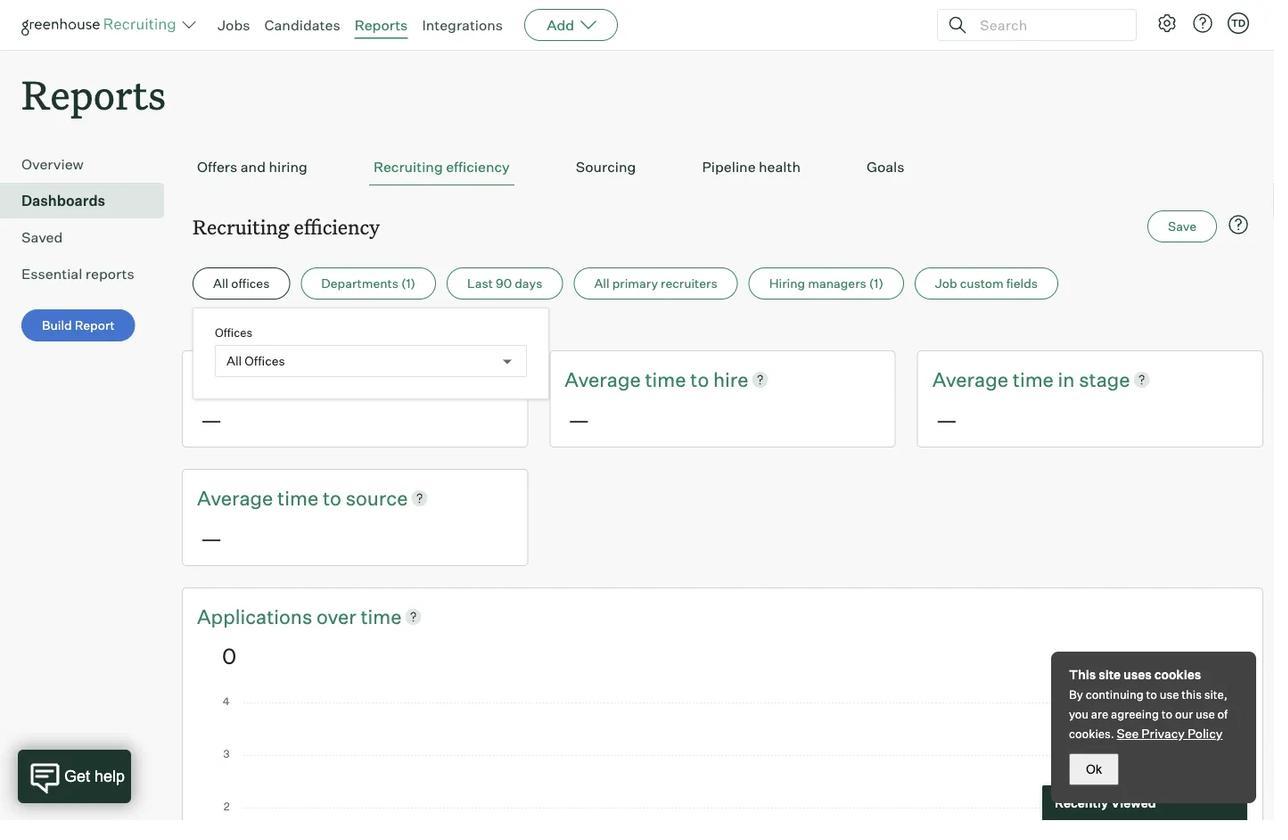 Task type: locate. For each thing, give the bounding box(es) containing it.
reports down greenhouse recruiting image
[[21, 68, 166, 120]]

use
[[1160, 688, 1179, 702], [1196, 707, 1215, 722]]

of
[[1218, 707, 1228, 722]]

our
[[1175, 707, 1193, 722]]

fill link
[[346, 366, 367, 393]]

1 vertical spatial reports
[[21, 68, 166, 120]]

custom
[[960, 276, 1004, 291]]

to left our
[[1162, 707, 1173, 722]]

time for fill
[[277, 367, 319, 392]]

time
[[277, 367, 319, 392], [645, 367, 686, 392], [1013, 367, 1054, 392], [277, 486, 319, 510], [361, 604, 402, 629]]

average time to for fill
[[197, 367, 346, 392]]

time left in
[[1013, 367, 1054, 392]]

0 horizontal spatial recruiting
[[193, 213, 289, 240]]

recruiting inside button
[[374, 158, 443, 176]]

recruiting efficiency
[[374, 158, 510, 176], [193, 213, 380, 240]]

recently
[[1055, 796, 1109, 811]]

hiring managers (1) button
[[749, 268, 904, 300]]

sourcing button
[[571, 149, 641, 186]]

to down uses
[[1147, 688, 1158, 702]]

tab list containing offers and hiring
[[193, 149, 1253, 186]]

add
[[547, 16, 575, 34]]

1 vertical spatial recruiting efficiency
[[193, 213, 380, 240]]

policy
[[1188, 726, 1223, 742]]

cookies.
[[1069, 727, 1115, 741]]

to link for source
[[323, 484, 346, 512]]

to link for fill
[[323, 366, 346, 393]]

all left the offices
[[213, 276, 229, 291]]

to link
[[323, 366, 346, 393], [691, 366, 713, 393], [323, 484, 346, 512]]

time link right over
[[361, 603, 402, 630]]

23,
[[264, 323, 283, 338]]

90
[[496, 276, 512, 291]]

site,
[[1205, 688, 1228, 702]]

all left primary on the top of page
[[594, 276, 610, 291]]

to left hire
[[691, 367, 709, 392]]

0 horizontal spatial (1)
[[401, 276, 416, 291]]

build report
[[42, 318, 115, 333]]

report
[[75, 318, 115, 333]]

to for source
[[323, 486, 341, 510]]

1 (1) from the left
[[401, 276, 416, 291]]

essential
[[21, 265, 82, 283]]

(1) right managers at the right top of the page
[[869, 276, 884, 291]]

integrations
[[422, 16, 503, 34]]

1 horizontal spatial (1)
[[869, 276, 884, 291]]

dashboards link
[[21, 190, 157, 212]]

time link left source link at the bottom left of the page
[[277, 484, 323, 512]]

goals button
[[862, 149, 909, 186]]

time link
[[277, 366, 323, 393], [645, 366, 691, 393], [1013, 366, 1058, 393], [277, 484, 323, 512], [361, 603, 402, 630]]

time link down 2023
[[277, 366, 323, 393]]

job custom fields
[[935, 276, 1038, 291]]

to for hire
[[691, 367, 709, 392]]

time left hire
[[645, 367, 686, 392]]

average for source
[[197, 486, 273, 510]]

save button
[[1148, 211, 1217, 243]]

0 vertical spatial reports
[[355, 16, 408, 34]]

average time to
[[197, 367, 346, 392], [565, 367, 713, 392], [197, 486, 346, 510]]

hiring
[[269, 158, 308, 176]]

average link for fill
[[197, 366, 277, 393]]

source link
[[346, 484, 408, 512]]

1 vertical spatial efficiency
[[294, 213, 380, 240]]

time link for source
[[277, 484, 323, 512]]

1 horizontal spatial reports
[[355, 16, 408, 34]]

last 90 days
[[467, 276, 543, 291]]

average link for source
[[197, 484, 277, 512]]

configure image
[[1157, 12, 1178, 34]]

time link left hire link
[[645, 366, 691, 393]]

0 horizontal spatial reports
[[21, 68, 166, 120]]

hire
[[713, 367, 749, 392]]

recruiting
[[374, 158, 443, 176], [193, 213, 289, 240]]

0 horizontal spatial use
[[1160, 688, 1179, 702]]

1 horizontal spatial recruiting
[[374, 158, 443, 176]]

td button
[[1225, 9, 1253, 37]]

faq image
[[1228, 214, 1249, 236]]

average time to for hire
[[565, 367, 713, 392]]

(1)
[[401, 276, 416, 291], [869, 276, 884, 291]]

use left "of"
[[1196, 707, 1215, 722]]

this
[[1182, 688, 1202, 702]]

to left source
[[323, 486, 341, 510]]

applications
[[197, 604, 312, 629]]

time link left stage link
[[1013, 366, 1058, 393]]

offices right jul
[[215, 325, 253, 340]]

stage link
[[1079, 366, 1131, 393]]

— for hire
[[568, 406, 590, 433]]

use down cookies
[[1160, 688, 1179, 702]]

offices down the 23,
[[245, 353, 285, 369]]

2023
[[286, 323, 317, 338]]

2 (1) from the left
[[869, 276, 884, 291]]

1 vertical spatial offices
[[245, 353, 285, 369]]

0 vertical spatial efficiency
[[446, 158, 510, 176]]

time for stage
[[1013, 367, 1054, 392]]

all down -
[[227, 353, 242, 369]]

time link for stage
[[1013, 366, 1058, 393]]

build report button
[[21, 310, 135, 342]]

time down 2023
[[277, 367, 319, 392]]

-
[[232, 323, 238, 338]]

0 vertical spatial recruiting efficiency
[[374, 158, 510, 176]]

reports right candidates link
[[355, 16, 408, 34]]

recently viewed
[[1055, 796, 1156, 811]]

jul
[[193, 323, 211, 338]]

average link
[[197, 366, 277, 393], [565, 366, 645, 393], [933, 366, 1013, 393], [197, 484, 277, 512]]

integrations link
[[422, 16, 503, 34]]

continuing
[[1086, 688, 1144, 702]]

1 horizontal spatial efficiency
[[446, 158, 510, 176]]

—
[[201, 406, 222, 433], [568, 406, 590, 433], [936, 406, 958, 433], [201, 525, 222, 551]]

pipeline health
[[702, 158, 801, 176]]

average
[[197, 367, 273, 392], [565, 367, 641, 392], [933, 367, 1009, 392], [197, 486, 273, 510]]

0 horizontal spatial efficiency
[[294, 213, 380, 240]]

to
[[323, 367, 341, 392], [691, 367, 709, 392], [323, 486, 341, 510], [1147, 688, 1158, 702], [1162, 707, 1173, 722]]

tab list
[[193, 149, 1253, 186]]

site
[[1099, 667, 1121, 683]]

jobs
[[218, 16, 250, 34]]

time left source
[[277, 486, 319, 510]]

over
[[317, 604, 356, 629]]

reports link
[[355, 16, 408, 34]]

0 vertical spatial recruiting
[[374, 158, 443, 176]]

all
[[213, 276, 229, 291], [594, 276, 610, 291], [227, 353, 242, 369]]

to left fill on the top left
[[323, 367, 341, 392]]

— for source
[[201, 525, 222, 551]]

efficiency inside button
[[446, 158, 510, 176]]

1 vertical spatial use
[[1196, 707, 1215, 722]]

average time to for source
[[197, 486, 346, 510]]

time link for fill
[[277, 366, 323, 393]]

(1) right departments
[[401, 276, 416, 291]]

goals
[[867, 158, 905, 176]]

in
[[1058, 367, 1075, 392]]

all primary recruiters button
[[574, 268, 738, 300]]

offices
[[215, 325, 253, 340], [245, 353, 285, 369]]



Task type: describe. For each thing, give the bounding box(es) containing it.
overview
[[21, 155, 84, 173]]

1 vertical spatial recruiting
[[193, 213, 289, 240]]

over link
[[317, 603, 361, 630]]

fill
[[346, 367, 367, 392]]

offers and hiring
[[197, 158, 308, 176]]

build
[[42, 318, 72, 333]]

all offices
[[213, 276, 270, 291]]

offices
[[231, 276, 270, 291]]

jobs link
[[218, 16, 250, 34]]

cookies
[[1155, 667, 1202, 683]]

managers
[[808, 276, 867, 291]]

agreeing
[[1111, 707, 1159, 722]]

candidates link
[[264, 16, 340, 34]]

stage
[[1079, 367, 1131, 392]]

all for all primary recruiters
[[594, 276, 610, 291]]

this site uses cookies
[[1069, 667, 1202, 683]]

departments (1) button
[[301, 268, 436, 300]]

ok button
[[1069, 754, 1119, 786]]

time for source
[[277, 486, 319, 510]]

overview link
[[21, 154, 157, 175]]

see privacy policy link
[[1117, 726, 1223, 742]]

Search text field
[[976, 12, 1120, 38]]

job custom fields button
[[915, 268, 1059, 300]]

0 vertical spatial use
[[1160, 688, 1179, 702]]

primary
[[612, 276, 658, 291]]

time for hire
[[645, 367, 686, 392]]

this
[[1069, 667, 1096, 683]]

greenhouse recruiting image
[[21, 14, 182, 36]]

recruiting efficiency button
[[369, 149, 514, 186]]

essential reports link
[[21, 263, 157, 285]]

dashboards
[[21, 192, 105, 210]]

— for stage
[[936, 406, 958, 433]]

last 90 days button
[[447, 268, 563, 300]]

departments
[[321, 276, 399, 291]]

last
[[467, 276, 493, 291]]

all primary recruiters
[[594, 276, 718, 291]]

td button
[[1228, 12, 1249, 34]]

health
[[759, 158, 801, 176]]

by continuing to use this site, you are agreeing to our use of cookies.
[[1069, 688, 1228, 741]]

jul 25 - oct 23, 2023
[[193, 323, 317, 338]]

time link for hire
[[645, 366, 691, 393]]

days
[[515, 276, 543, 291]]

fields
[[1007, 276, 1038, 291]]

recruiting efficiency inside button
[[374, 158, 510, 176]]

(1) inside departments (1) 'button'
[[401, 276, 416, 291]]

are
[[1092, 707, 1109, 722]]

departments (1)
[[321, 276, 416, 291]]

average for fill
[[197, 367, 273, 392]]

privacy
[[1142, 726, 1185, 742]]

candidates
[[264, 16, 340, 34]]

average link for hire
[[565, 366, 645, 393]]

average for hire
[[565, 367, 641, 392]]

all for all offices
[[227, 353, 242, 369]]

applications link
[[197, 603, 317, 630]]

pipeline health button
[[698, 149, 805, 186]]

— for fill
[[201, 406, 222, 433]]

reports
[[85, 265, 134, 283]]

uses
[[1124, 667, 1152, 683]]

all for all offices
[[213, 276, 229, 291]]

time right over
[[361, 604, 402, 629]]

25
[[214, 323, 229, 338]]

offers
[[197, 158, 237, 176]]

sourcing
[[576, 158, 636, 176]]

to link for hire
[[691, 366, 713, 393]]

all offices button
[[193, 268, 290, 300]]

save
[[1168, 219, 1197, 234]]

xychart image
[[222, 698, 1224, 821]]

in link
[[1058, 366, 1079, 393]]

offers and hiring button
[[193, 149, 312, 186]]

add button
[[525, 9, 618, 41]]

see
[[1117, 726, 1139, 742]]

hire link
[[713, 366, 749, 393]]

to for fill
[[323, 367, 341, 392]]

ok
[[1086, 763, 1102, 776]]

hiring
[[769, 276, 806, 291]]

and
[[241, 158, 266, 176]]

all offices
[[227, 353, 285, 369]]

source
[[346, 486, 408, 510]]

applications over
[[197, 604, 361, 629]]

0 vertical spatial offices
[[215, 325, 253, 340]]

(1) inside hiring managers (1) button
[[869, 276, 884, 291]]

pipeline
[[702, 158, 756, 176]]

see privacy policy
[[1117, 726, 1223, 742]]

0
[[222, 643, 237, 670]]

average time in
[[933, 367, 1079, 392]]

recruiters
[[661, 276, 718, 291]]

job
[[935, 276, 957, 291]]

average link for stage
[[933, 366, 1013, 393]]

average for stage
[[933, 367, 1009, 392]]

hiring managers (1)
[[769, 276, 884, 291]]

td
[[1232, 17, 1246, 29]]

saved
[[21, 228, 63, 246]]

oct
[[240, 323, 262, 338]]

1 horizontal spatial use
[[1196, 707, 1215, 722]]

saved link
[[21, 227, 157, 248]]



Task type: vqa. For each thing, say whether or not it's contained in the screenshot.
agreeing
yes



